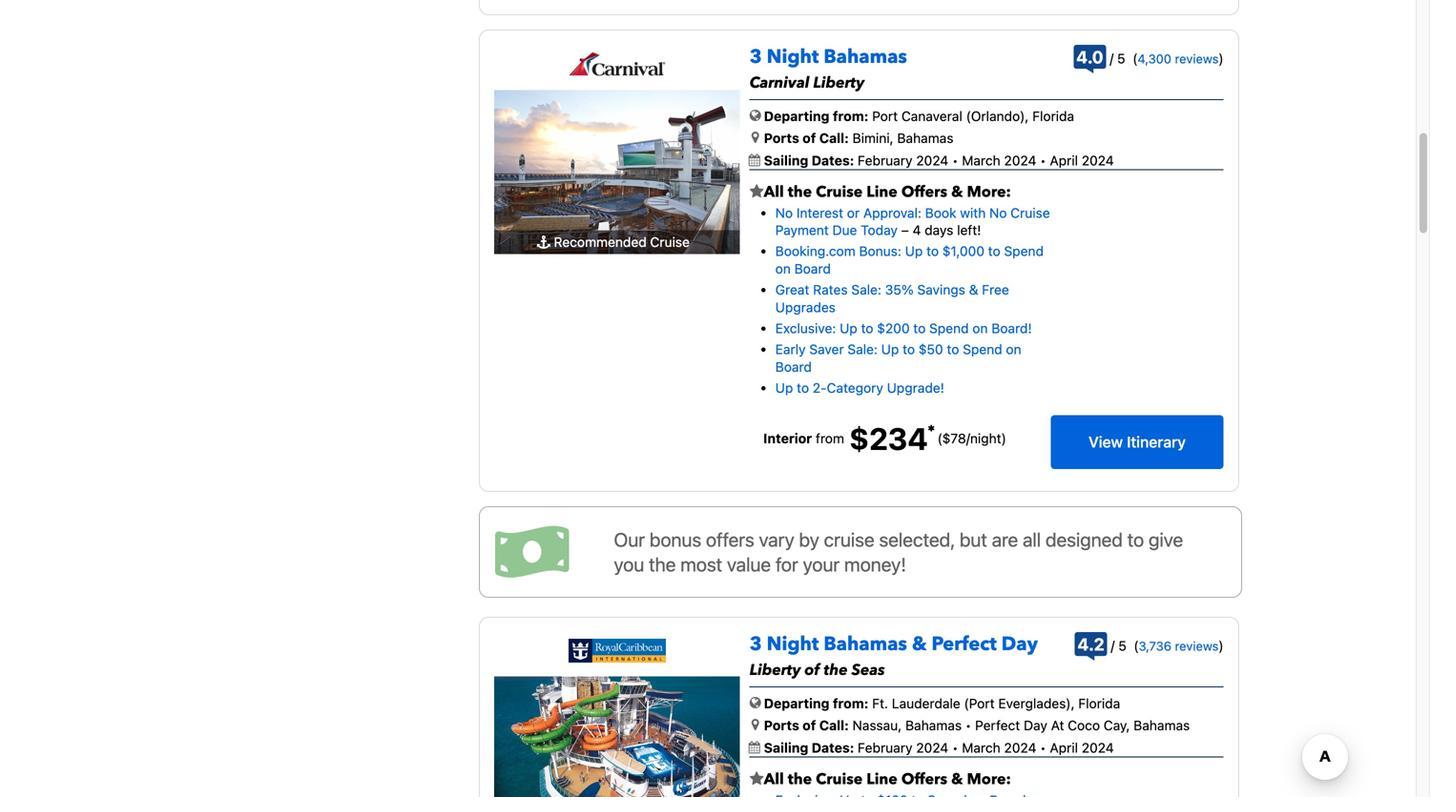 Task type: vqa. For each thing, say whether or not it's contained in the screenshot.
Entertainment dropdown button
no



Task type: locate. For each thing, give the bounding box(es) containing it.
of
[[803, 130, 816, 146], [805, 660, 820, 681], [803, 718, 816, 734]]

0 vertical spatial departing
[[764, 108, 830, 124]]

0 vertical spatial ports
[[764, 130, 800, 146]]

1 sailing dates: from the top
[[764, 153, 858, 168]]

carnival cruise line image
[[569, 52, 666, 77]]

0 vertical spatial reviews
[[1175, 52, 1219, 66]]

all the cruise line offers & more: down nassau,
[[764, 770, 1011, 791]]

1 vertical spatial ports of call:
[[764, 718, 849, 734]]

coco
[[1068, 718, 1100, 734]]

sale: right saver
[[848, 342, 878, 358]]

2 offers from the top
[[902, 770, 948, 791]]

0 vertical spatial dates:
[[812, 153, 855, 168]]

dates: for 3 night bahamas & perfect day
[[812, 740, 855, 756]]

2 star image from the top
[[750, 772, 764, 787]]

3 for carnival
[[750, 44, 762, 70]]

1 vertical spatial dates:
[[812, 740, 855, 756]]

sailing dates: down nassau,
[[764, 740, 858, 756]]

board down early on the top right of the page
[[776, 359, 812, 375]]

offers for 3 night bahamas & perfect day
[[902, 770, 948, 791]]

april for 3 night bahamas
[[1050, 153, 1078, 168]]

0 vertical spatial all
[[764, 182, 784, 203]]

board down the booking.com
[[795, 261, 831, 277]]

1 april from the top
[[1050, 153, 1078, 168]]

2 april from the top
[[1050, 740, 1078, 756]]

1 horizontal spatial no
[[990, 205, 1007, 221]]

map marker image
[[752, 131, 759, 144], [752, 719, 759, 732]]

liberty right carnival
[[814, 73, 865, 94]]

$234
[[849, 421, 928, 457]]

1 star image from the top
[[750, 184, 764, 199]]

you
[[614, 554, 644, 576]]

0 horizontal spatial florida
[[1033, 108, 1075, 124]]

2 sailing dates: from the top
[[764, 740, 858, 756]]

/ inside '4.2 / 5 ( 3,736 reviews )'
[[1111, 639, 1115, 654]]

0 vertical spatial calendar image
[[749, 154, 760, 166]]

february down bimini,
[[858, 153, 913, 168]]

night inside the 3 night bahamas carnival liberty
[[767, 44, 819, 70]]

sailing for 3 night bahamas
[[764, 153, 809, 168]]

reviews right 4,300
[[1175, 52, 1219, 66]]

february
[[858, 153, 913, 168], [858, 740, 913, 756]]

) inside 4.0 / 5 ( 4,300 reviews )
[[1219, 51, 1224, 66]]

1 vertical spatial florida
[[1079, 696, 1121, 712]]

with
[[960, 205, 986, 221]]

1 vertical spatial sailing dates:
[[764, 740, 858, 756]]

march down "(port"
[[962, 740, 1001, 756]]

1 horizontal spatial on
[[973, 321, 988, 336]]

4.2 / 5 ( 3,736 reviews )
[[1078, 635, 1224, 655]]

/ right 4.0
[[1110, 51, 1114, 66]]

1 vertical spatial departing
[[764, 696, 830, 712]]

( inside '4.2 / 5 ( 3,736 reviews )'
[[1134, 639, 1139, 654]]

1 vertical spatial sailing
[[764, 740, 809, 756]]

1 ) from the top
[[1219, 51, 1224, 66]]

1 vertical spatial ports
[[764, 718, 800, 734]]

2 line from the top
[[867, 770, 898, 791]]

1 vertical spatial board
[[776, 359, 812, 375]]

day up everglades),
[[1002, 632, 1038, 658]]

star image down globe icon
[[750, 184, 764, 199]]

) right 4,300
[[1219, 51, 1224, 66]]

night down for
[[767, 632, 819, 658]]

from:
[[833, 108, 869, 124], [833, 696, 869, 712]]

spend up $50 on the top right
[[930, 321, 969, 336]]

departing
[[764, 108, 830, 124], [764, 696, 830, 712]]

1 all the cruise line offers & more: from the top
[[764, 182, 1011, 203]]

to
[[927, 244, 939, 259], [988, 244, 1001, 259], [861, 321, 874, 336], [914, 321, 926, 336], [903, 342, 915, 358], [947, 342, 959, 358], [797, 380, 809, 396], [1128, 529, 1144, 551]]

1 vertical spatial calendar image
[[749, 742, 760, 754]]

call: left nassau,
[[820, 718, 849, 734]]

bahamas up port
[[824, 44, 907, 70]]

1 vertical spatial more:
[[967, 770, 1011, 791]]

sailing for 3 night bahamas & perfect day
[[764, 740, 809, 756]]

from: left "ft."
[[833, 696, 869, 712]]

– 4 days left!
[[898, 222, 981, 238]]

$50
[[919, 342, 944, 358]]

0 vertical spatial sailing dates:
[[764, 153, 858, 168]]

1 3 from the top
[[750, 44, 762, 70]]

& inside 3 night bahamas & perfect day liberty of the seas
[[912, 632, 927, 658]]

more: for 3 night bahamas & perfect day
[[967, 770, 1011, 791]]

our bonus offers vary by cruise selected, but are all designed to give you the most value for your money!
[[614, 529, 1183, 576]]

0 vertical spatial board
[[795, 261, 831, 277]]

ports
[[764, 130, 800, 146], [764, 718, 800, 734]]

0 vertical spatial liberty
[[814, 73, 865, 94]]

0 vertical spatial from:
[[833, 108, 869, 124]]

departing down carnival
[[764, 108, 830, 124]]

up to 2-category upgrade! link
[[776, 380, 945, 396]]

0 vertical spatial (
[[1133, 51, 1138, 66]]

1 vertical spatial liberty
[[750, 660, 801, 681]]

1 vertical spatial (
[[1134, 639, 1139, 654]]

/ right 4.2
[[1111, 639, 1115, 654]]

reviews inside 4.0 / 5 ( 4,300 reviews )
[[1175, 52, 1219, 66]]

line
[[867, 182, 898, 203], [867, 770, 898, 791]]

departing right globe image
[[764, 696, 830, 712]]

calendar image for 3 night bahamas & perfect day
[[749, 742, 760, 754]]

perfect inside 3 night bahamas & perfect day liberty of the seas
[[932, 632, 997, 658]]

2 call: from the top
[[820, 718, 849, 734]]

0 vertical spatial offers
[[902, 182, 948, 203]]

35%
[[885, 282, 914, 298]]

interest
[[797, 205, 844, 221]]

offers
[[902, 182, 948, 203], [902, 770, 948, 791]]

line up 'approval:'
[[867, 182, 898, 203]]

february 2024 • march 2024 • april 2024 for 3 night bahamas & perfect day
[[858, 740, 1114, 756]]

perfect down "(port"
[[975, 718, 1020, 734]]

night up carnival
[[767, 44, 819, 70]]

no right with
[[990, 205, 1007, 221]]

to left give
[[1128, 529, 1144, 551]]

0 vertical spatial line
[[867, 182, 898, 203]]

2 more: from the top
[[967, 770, 1011, 791]]

2 february 2024 • march 2024 • april 2024 from the top
[[858, 740, 1114, 756]]

no
[[776, 205, 793, 221], [990, 205, 1007, 221]]

offers down nassau,
[[902, 770, 948, 791]]

0 vertical spatial march
[[962, 153, 1001, 168]]

1 vertical spatial reviews
[[1175, 639, 1219, 654]]

ports of call:
[[764, 130, 849, 146], [764, 718, 849, 734]]

perfect up "(port"
[[932, 632, 997, 658]]

( right 4.2
[[1134, 639, 1139, 654]]

bahamas up seas at the right bottom of page
[[824, 632, 907, 658]]

3 night bahamas & perfect day liberty of the seas
[[750, 632, 1038, 681]]

2 night from the top
[[767, 632, 819, 658]]

&
[[951, 182, 963, 203], [969, 282, 979, 298], [912, 632, 927, 658], [951, 770, 963, 791]]

2 all the cruise line offers & more: from the top
[[764, 770, 1011, 791]]

1 vertical spatial offers
[[902, 770, 948, 791]]

1 vertical spatial february 2024 • march 2024 • april 2024
[[858, 740, 1114, 756]]

departing from: port canaveral (orlando), florida
[[764, 108, 1075, 124]]

booking.com bonus: up to $1,000 to spend on board great rates sale: 35% savings & free upgrades exclusive: up to $200 to spend on board! early saver sale: up to $50 to spend on board up to 2-category upgrade!
[[776, 244, 1044, 396]]

1 from: from the top
[[833, 108, 869, 124]]

perfect
[[932, 632, 997, 658], [975, 718, 1020, 734]]

1 vertical spatial 5
[[1119, 639, 1127, 654]]

line down nassau,
[[867, 770, 898, 791]]

up left 2-
[[776, 380, 793, 396]]

0 vertical spatial february 2024 • march 2024 • april 2024
[[858, 153, 1114, 168]]

(
[[1133, 51, 1138, 66], [1134, 639, 1139, 654]]

interior
[[764, 431, 812, 447]]

cruise right with
[[1011, 205, 1050, 221]]

february for 3 night bahamas & perfect day
[[858, 740, 913, 756]]

1 february from the top
[[858, 153, 913, 168]]

calendar image
[[749, 154, 760, 166], [749, 742, 760, 754]]

cruise
[[816, 182, 863, 203], [1011, 205, 1050, 221], [650, 234, 690, 250], [816, 770, 863, 791]]

2 ) from the top
[[1219, 639, 1224, 654]]

4,300
[[1138, 52, 1172, 66]]

approval:
[[864, 205, 922, 221]]

1 vertical spatial all the cruise line offers & more:
[[764, 770, 1011, 791]]

to down days
[[927, 244, 939, 259]]

2 dates: from the top
[[812, 740, 855, 756]]

1 dates: from the top
[[812, 153, 855, 168]]

day inside 3 night bahamas & perfect day liberty of the seas
[[1002, 632, 1038, 658]]

map marker image down globe image
[[752, 719, 759, 732]]

map marker image down globe icon
[[752, 131, 759, 144]]

book
[[925, 205, 957, 221]]

0 vertical spatial call:
[[820, 130, 849, 146]]

sale: left 35% at the right of the page
[[852, 282, 882, 298]]

0 vertical spatial all the cruise line offers & more:
[[764, 182, 1011, 203]]

calendar image down globe image
[[749, 742, 760, 754]]

star image down globe image
[[750, 772, 764, 787]]

1 march from the top
[[962, 153, 1001, 168]]

of left seas at the right bottom of page
[[805, 660, 820, 681]]

1 line from the top
[[867, 182, 898, 203]]

up down '$200'
[[882, 342, 899, 358]]

3,736 reviews link
[[1139, 639, 1219, 654]]

february 2024 • march 2024 • april 2024 down (orlando),
[[858, 153, 1114, 168]]

2-
[[813, 380, 827, 396]]

booking.com bonus: up to $1,000 to spend on board link
[[776, 244, 1044, 277]]

sailing dates: for 3 night bahamas & perfect day
[[764, 740, 858, 756]]

sailing dates: for 3 night bahamas
[[764, 153, 858, 168]]

call:
[[820, 130, 849, 146], [820, 718, 849, 734]]

0 vertical spatial of
[[803, 130, 816, 146]]

asterisk image
[[928, 425, 935, 432]]

cruise up or
[[816, 182, 863, 203]]

) for 3 night bahamas
[[1219, 51, 1224, 66]]

2 ports from the top
[[764, 718, 800, 734]]

1 offers from the top
[[902, 182, 948, 203]]

offers
[[706, 529, 755, 551]]

2 march from the top
[[962, 740, 1001, 756]]

early
[[776, 342, 806, 358]]

royal caribbean image
[[569, 639, 666, 663]]

bahamas down lauderdale
[[906, 718, 962, 734]]

1 ports from the top
[[764, 130, 800, 146]]

up down 4
[[905, 244, 923, 259]]

3 inside 3 night bahamas & perfect day liberty of the seas
[[750, 632, 762, 658]]

1 call: from the top
[[820, 130, 849, 146]]

0 vertical spatial sale:
[[852, 282, 882, 298]]

reviews right 3,736
[[1175, 639, 1219, 654]]

1 vertical spatial line
[[867, 770, 898, 791]]

today
[[861, 222, 898, 238]]

of down carnival
[[803, 130, 816, 146]]

free
[[982, 282, 1009, 298]]

florida right (orlando),
[[1033, 108, 1075, 124]]

at
[[1051, 718, 1065, 734]]

florida up coco
[[1079, 696, 1121, 712]]

) inside '4.2 / 5 ( 3,736 reviews )'
[[1219, 639, 1224, 654]]

5 right 4.2
[[1119, 639, 1127, 654]]

1 departing from the top
[[764, 108, 830, 124]]

5 inside 4.0 / 5 ( 4,300 reviews )
[[1118, 51, 1126, 66]]

liberty of the seas image
[[494, 677, 740, 798]]

( right 4.0
[[1133, 51, 1138, 66]]

5 right 4.0
[[1118, 51, 1126, 66]]

departing for 3 night bahamas
[[764, 108, 830, 124]]

day left at
[[1024, 718, 1048, 734]]

1 reviews from the top
[[1175, 52, 1219, 66]]

3
[[750, 44, 762, 70], [750, 632, 762, 658]]

sale:
[[852, 282, 882, 298], [848, 342, 878, 358]]

0 vertical spatial sailing
[[764, 153, 809, 168]]

globe image
[[750, 697, 761, 710]]

offers for 3 night bahamas
[[902, 182, 948, 203]]

night inside 3 night bahamas & perfect day liberty of the seas
[[767, 632, 819, 658]]

vary
[[759, 529, 795, 551]]

call: left bimini,
[[820, 130, 849, 146]]

0 vertical spatial )
[[1219, 51, 1224, 66]]

0 horizontal spatial no
[[776, 205, 793, 221]]

1 vertical spatial 3
[[750, 632, 762, 658]]

calendar image down globe icon
[[749, 154, 760, 166]]

dates: down nassau,
[[812, 740, 855, 756]]

2 ports of call: from the top
[[764, 718, 849, 734]]

up
[[905, 244, 923, 259], [840, 321, 858, 336], [882, 342, 899, 358], [776, 380, 793, 396]]

0 horizontal spatial on
[[776, 261, 791, 277]]

1 vertical spatial all
[[764, 770, 784, 791]]

1 vertical spatial february
[[858, 740, 913, 756]]

/ right asterisk "image"
[[967, 431, 970, 447]]

night)
[[970, 431, 1007, 447]]

0 vertical spatial 3
[[750, 44, 762, 70]]

5 inside '4.2 / 5 ( 3,736 reviews )'
[[1119, 639, 1127, 654]]

liberty inside the 3 night bahamas carnival liberty
[[814, 73, 865, 94]]

dates: down bimini,
[[812, 153, 855, 168]]

on up great
[[776, 261, 791, 277]]

2 calendar image from the top
[[749, 742, 760, 754]]

0 vertical spatial perfect
[[932, 632, 997, 658]]

february 2024 • march 2024 • april 2024 down nassau, bahamas • perfect day at coco cay, bahamas
[[858, 740, 1114, 756]]

1 horizontal spatial liberty
[[814, 73, 865, 94]]

march down (orlando),
[[962, 153, 1001, 168]]

2 reviews from the top
[[1175, 639, 1219, 654]]

& down departing from: ft. lauderdale (port everglades), florida
[[951, 770, 963, 791]]

value
[[727, 554, 771, 576]]

ports of call: left nassau,
[[764, 718, 849, 734]]

2 horizontal spatial on
[[1006, 342, 1022, 358]]

more: up with
[[967, 182, 1011, 203]]

0 vertical spatial map marker image
[[752, 131, 759, 144]]

–
[[902, 222, 909, 238]]

1 vertical spatial day
[[1024, 718, 1048, 734]]

0 vertical spatial more:
[[967, 182, 1011, 203]]

booking.com
[[776, 244, 856, 259]]

all the cruise line offers & more: up 'approval:'
[[764, 182, 1011, 203]]

on
[[776, 261, 791, 277], [973, 321, 988, 336], [1006, 342, 1022, 358]]

of left nassau,
[[803, 718, 816, 734]]

no up payment in the right of the page
[[776, 205, 793, 221]]

all
[[764, 182, 784, 203], [764, 770, 784, 791]]

march for 3 night bahamas
[[962, 153, 1001, 168]]

0 horizontal spatial liberty
[[750, 660, 801, 681]]

offers up book
[[902, 182, 948, 203]]

1 vertical spatial from:
[[833, 696, 869, 712]]

1 more: from the top
[[967, 182, 1011, 203]]

february 2024 • march 2024 • april 2024
[[858, 153, 1114, 168], [858, 740, 1114, 756]]

february down nassau,
[[858, 740, 913, 756]]

most
[[681, 554, 723, 576]]

( inside 4.0 / 5 ( 4,300 reviews )
[[1133, 51, 1138, 66]]

from: up bimini,
[[833, 108, 869, 124]]

star image for 3 night bahamas & perfect day
[[750, 772, 764, 787]]

/ inside 4.0 / 5 ( 4,300 reviews )
[[1110, 51, 1114, 66]]

reviews inside '4.2 / 5 ( 3,736 reviews )'
[[1175, 639, 1219, 654]]

cruise
[[824, 529, 875, 551]]

1 february 2024 • march 2024 • april 2024 from the top
[[858, 153, 1114, 168]]

spend down board!
[[963, 342, 1003, 358]]

4.0
[[1077, 47, 1104, 67]]

)
[[1219, 51, 1224, 66], [1219, 639, 1224, 654]]

0 vertical spatial april
[[1050, 153, 1078, 168]]

our
[[614, 529, 645, 551]]

1 vertical spatial )
[[1219, 639, 1224, 654]]

1 all from the top
[[764, 182, 784, 203]]

star image for 3 night bahamas
[[750, 184, 764, 199]]

the
[[788, 182, 812, 203], [649, 554, 676, 576], [824, 660, 848, 681], [788, 770, 812, 791]]

& left 'free'
[[969, 282, 979, 298]]

3 for &
[[750, 632, 762, 658]]

1 vertical spatial april
[[1050, 740, 1078, 756]]

) right 3,736
[[1219, 639, 1224, 654]]

1 vertical spatial night
[[767, 632, 819, 658]]

1 vertical spatial star image
[[750, 772, 764, 787]]

designed
[[1046, 529, 1123, 551]]

0 vertical spatial spend
[[1004, 244, 1044, 259]]

3 up carnival
[[750, 44, 762, 70]]

spend up 'free'
[[1004, 244, 1044, 259]]

1 vertical spatial march
[[962, 740, 1001, 756]]

of inside 3 night bahamas & perfect day liberty of the seas
[[805, 660, 820, 681]]

spend
[[1004, 244, 1044, 259], [930, 321, 969, 336], [963, 342, 1003, 358]]

saver
[[810, 342, 844, 358]]

upgrades
[[776, 299, 836, 315]]

1 map marker image from the top
[[752, 131, 759, 144]]

sailing
[[764, 153, 809, 168], [764, 740, 809, 756]]

day
[[1002, 632, 1038, 658], [1024, 718, 1048, 734]]

& up with
[[951, 182, 963, 203]]

star image
[[750, 184, 764, 199], [750, 772, 764, 787]]

0 vertical spatial star image
[[750, 184, 764, 199]]

ports of call: down carnival
[[764, 130, 849, 146]]

3 inside the 3 night bahamas carnival liberty
[[750, 44, 762, 70]]

5
[[1118, 51, 1126, 66], [1119, 639, 1127, 654]]

2 from: from the top
[[833, 696, 869, 712]]

1 calendar image from the top
[[749, 154, 760, 166]]

on left board!
[[973, 321, 988, 336]]

2 february from the top
[[858, 740, 913, 756]]

) for 3 night bahamas & perfect day
[[1219, 639, 1224, 654]]

1 vertical spatial call:
[[820, 718, 849, 734]]

on down board!
[[1006, 342, 1022, 358]]

sailing dates: up interest
[[764, 153, 858, 168]]

1 sailing from the top
[[764, 153, 809, 168]]

1 ports of call: from the top
[[764, 130, 849, 146]]

to inside our bonus offers vary by cruise selected, but are all designed to give you the most value for your money!
[[1128, 529, 1144, 551]]

0 vertical spatial february
[[858, 153, 913, 168]]

1 vertical spatial /
[[967, 431, 970, 447]]

1 night from the top
[[767, 44, 819, 70]]

of for 3 night bahamas & perfect day
[[803, 718, 816, 734]]

1 vertical spatial spend
[[930, 321, 969, 336]]

2 all from the top
[[764, 770, 784, 791]]

2 3 from the top
[[750, 632, 762, 658]]

0 vertical spatial /
[[1110, 51, 1114, 66]]

march
[[962, 153, 1001, 168], [962, 740, 1001, 756]]

1 vertical spatial map marker image
[[752, 719, 759, 732]]

2 vertical spatial /
[[1111, 639, 1115, 654]]

carnival liberty image
[[494, 90, 740, 254]]

liberty up globe image
[[750, 660, 801, 681]]

2 vertical spatial of
[[803, 718, 816, 734]]

bahamas
[[824, 44, 907, 70], [897, 130, 954, 146], [824, 632, 907, 658], [906, 718, 962, 734], [1134, 718, 1190, 734]]

up up saver
[[840, 321, 858, 336]]

cruise down nassau,
[[816, 770, 863, 791]]

1 vertical spatial of
[[805, 660, 820, 681]]

•
[[952, 153, 959, 168], [1040, 153, 1047, 168], [966, 718, 972, 734], [952, 740, 959, 756], [1040, 740, 1047, 756]]

2 map marker image from the top
[[752, 719, 759, 732]]

0 vertical spatial night
[[767, 44, 819, 70]]

0 vertical spatial 5
[[1118, 51, 1126, 66]]

ports for 3 night bahamas & perfect day
[[764, 718, 800, 734]]

3 up globe image
[[750, 632, 762, 658]]

2 sailing from the top
[[764, 740, 809, 756]]

2 departing from the top
[[764, 696, 830, 712]]

& up lauderdale
[[912, 632, 927, 658]]

/
[[1110, 51, 1114, 66], [967, 431, 970, 447], [1111, 639, 1115, 654]]

more: down nassau, bahamas • perfect day at coco cay, bahamas
[[967, 770, 1011, 791]]

0 vertical spatial ports of call:
[[764, 130, 849, 146]]

0 vertical spatial day
[[1002, 632, 1038, 658]]



Task type: describe. For each thing, give the bounding box(es) containing it.
exclusive: up to $200 to spend on board! link
[[776, 321, 1032, 336]]

recommended
[[554, 234, 647, 250]]

calendar image for 3 night bahamas
[[749, 154, 760, 166]]

0 vertical spatial on
[[776, 261, 791, 277]]

bonus
[[650, 529, 702, 551]]

rates
[[813, 282, 848, 298]]

bahamas inside 3 night bahamas & perfect day liberty of the seas
[[824, 632, 907, 658]]

ports for 3 night bahamas
[[764, 130, 800, 146]]

1 no from the left
[[776, 205, 793, 221]]

nassau,
[[853, 718, 902, 734]]

dates: for 3 night bahamas
[[812, 153, 855, 168]]

february for 3 night bahamas
[[858, 153, 913, 168]]

ft.
[[872, 696, 888, 712]]

early saver sale: up to $50 to spend on board link
[[776, 342, 1022, 375]]

your
[[803, 554, 840, 576]]

call: for 3 night bahamas
[[820, 130, 849, 146]]

of for 3 night bahamas
[[803, 130, 816, 146]]

(port
[[964, 696, 995, 712]]

bimini, bahamas
[[853, 130, 954, 146]]

( for 3 night bahamas
[[1133, 51, 1138, 66]]

to right $1,000
[[988, 244, 1001, 259]]

/ for 3 night bahamas & perfect day
[[1111, 639, 1115, 654]]

great
[[776, 282, 810, 298]]

$1,000
[[943, 244, 985, 259]]

to left '$200'
[[861, 321, 874, 336]]

view itinerary
[[1089, 433, 1186, 451]]

4.2
[[1078, 635, 1105, 655]]

cruise inside no interest or approval: book with no cruise payment due today
[[1011, 205, 1050, 221]]

line for 3 night bahamas
[[867, 182, 898, 203]]

due
[[833, 222, 857, 238]]

map marker image for 3 night bahamas & perfect day
[[752, 719, 759, 732]]

5 for 3 night bahamas
[[1118, 51, 1126, 66]]

category
[[827, 380, 884, 396]]

for
[[776, 554, 799, 576]]

all for 3 night bahamas
[[764, 182, 784, 203]]

give
[[1149, 529, 1183, 551]]

bonus:
[[859, 244, 902, 259]]

night for &
[[767, 632, 819, 658]]

left!
[[957, 222, 981, 238]]

february 2024 • march 2024 • april 2024 for 3 night bahamas
[[858, 153, 1114, 168]]

reviews for 3 night bahamas & perfect day
[[1175, 639, 1219, 654]]

the inside 3 night bahamas & perfect day liberty of the seas
[[824, 660, 848, 681]]

canaveral
[[902, 108, 963, 124]]

april for 3 night bahamas & perfect day
[[1050, 740, 1078, 756]]

no interest or approval: book with no cruise payment due today
[[776, 205, 1050, 238]]

departing from: ft. lauderdale (port everglades), florida
[[764, 696, 1121, 712]]

all for 3 night bahamas & perfect day
[[764, 770, 784, 791]]

2 vertical spatial spend
[[963, 342, 1003, 358]]

call: for 3 night bahamas & perfect day
[[820, 718, 849, 734]]

3,736
[[1139, 639, 1172, 654]]

itinerary
[[1127, 433, 1186, 451]]

( for 3 night bahamas & perfect day
[[1134, 639, 1139, 654]]

2 no from the left
[[990, 205, 1007, 221]]

(orlando),
[[966, 108, 1029, 124]]

2 vertical spatial on
[[1006, 342, 1022, 358]]

money!
[[845, 554, 906, 576]]

globe image
[[750, 109, 761, 122]]

0 vertical spatial florida
[[1033, 108, 1075, 124]]

savings
[[918, 282, 966, 298]]

view itinerary link
[[1051, 415, 1224, 470]]

bahamas right cay,
[[1134, 718, 1190, 734]]

cruise right recommended
[[650, 234, 690, 250]]

1 vertical spatial perfect
[[975, 718, 1020, 734]]

all the cruise line offers & more: for 3 night bahamas
[[764, 182, 1011, 203]]

nassau, bahamas • perfect day at coco cay, bahamas
[[853, 718, 1190, 734]]

to down exclusive: up to $200 to spend on board! link
[[903, 342, 915, 358]]

1 vertical spatial sale:
[[848, 342, 878, 358]]

upgrade!
[[887, 380, 945, 396]]

exclusive:
[[776, 321, 836, 336]]

recommended cruise
[[554, 234, 690, 250]]

days
[[925, 222, 954, 238]]

reviews for 3 night bahamas
[[1175, 52, 1219, 66]]

more: for 3 night bahamas
[[967, 182, 1011, 203]]

bahamas down departing from: port canaveral (orlando), florida
[[897, 130, 954, 146]]

from: for 3 night bahamas
[[833, 108, 869, 124]]

ports of call: for 3 night bahamas
[[764, 130, 849, 146]]

but
[[960, 529, 988, 551]]

bahamas inside the 3 night bahamas carnival liberty
[[824, 44, 907, 70]]

all the cruise line offers & more: for 3 night bahamas & perfect day
[[764, 770, 1011, 791]]

board!
[[992, 321, 1032, 336]]

5 for 3 night bahamas & perfect day
[[1119, 639, 1127, 654]]

line for 3 night bahamas & perfect day
[[867, 770, 898, 791]]

to left 2-
[[797, 380, 809, 396]]

view
[[1089, 433, 1123, 451]]

the inside our bonus offers vary by cruise selected, but are all designed to give you the most value for your money!
[[649, 554, 676, 576]]

interior from $234
[[764, 421, 928, 457]]

or
[[847, 205, 860, 221]]

to right $50 on the top right
[[947, 342, 959, 358]]

to up $50 on the top right
[[914, 321, 926, 336]]

3 night bahamas carnival liberty
[[750, 44, 907, 94]]

from
[[816, 431, 845, 447]]

all
[[1023, 529, 1041, 551]]

ports of call: for 3 night bahamas & perfect day
[[764, 718, 849, 734]]

everglades),
[[999, 696, 1075, 712]]

night for carnival
[[767, 44, 819, 70]]

1 horizontal spatial florida
[[1079, 696, 1121, 712]]

by
[[799, 529, 820, 551]]

departing for 3 night bahamas & perfect day
[[764, 696, 830, 712]]

from: for 3 night bahamas & perfect day
[[833, 696, 869, 712]]

no interest or approval: book with no cruise payment due today link
[[776, 205, 1050, 238]]

($78
[[938, 431, 967, 447]]

great rates sale: 35% savings & free upgrades link
[[776, 282, 1009, 315]]

1 vertical spatial on
[[973, 321, 988, 336]]

4,300 reviews link
[[1138, 52, 1219, 66]]

port
[[872, 108, 898, 124]]

liberty inside 3 night bahamas & perfect day liberty of the seas
[[750, 660, 801, 681]]

map marker image for 3 night bahamas
[[752, 131, 759, 144]]

march for 3 night bahamas & perfect day
[[962, 740, 1001, 756]]

are
[[992, 529, 1018, 551]]

cay,
[[1104, 718, 1130, 734]]

carnival
[[750, 73, 810, 94]]

4.0 / 5 ( 4,300 reviews )
[[1077, 47, 1224, 67]]

payment
[[776, 222, 829, 238]]

lauderdale
[[892, 696, 961, 712]]

anchor image
[[537, 236, 550, 249]]

4
[[913, 222, 921, 238]]

& inside the "booking.com bonus: up to $1,000 to spend on board great rates sale: 35% savings & free upgrades exclusive: up to $200 to spend on board! early saver sale: up to $50 to spend on board up to 2-category upgrade!"
[[969, 282, 979, 298]]

seas
[[852, 660, 885, 681]]

($78 / night)
[[938, 431, 1007, 447]]

$200
[[877, 321, 910, 336]]

/ for 3 night bahamas
[[1110, 51, 1114, 66]]

selected,
[[879, 529, 955, 551]]

bimini,
[[853, 130, 894, 146]]



